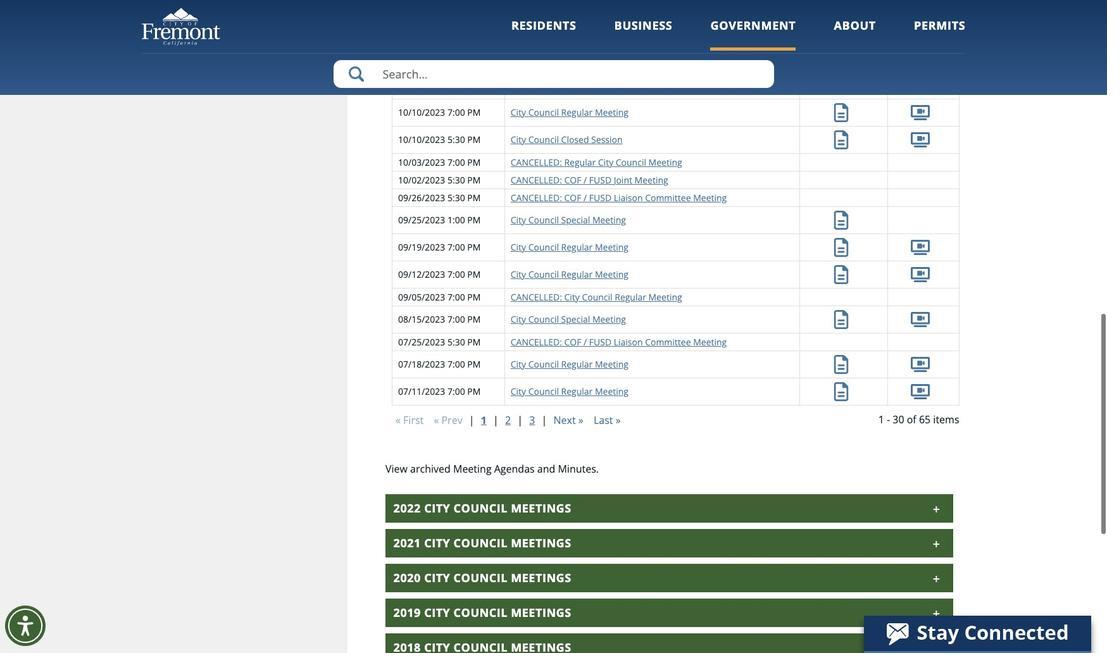 Task type: vqa. For each thing, say whether or not it's contained in the screenshot.
the bottommost CITY COUNCIL SPECIAL MEETING
yes



Task type: locate. For each thing, give the bounding box(es) containing it.
2 pm from the top
[[468, 37, 481, 49]]

special for 09/25/2023 1:00 pm
[[561, 214, 590, 226]]

4 pm from the top
[[468, 79, 481, 91]]

city council special meeting for 09/25/2023 1:00 pm
[[511, 214, 626, 226]]

2 cancelled: cof / fusd liaison committee meeting link from the top
[[511, 192, 727, 204]]

8 7:00 from the top
[[448, 314, 465, 326]]

3 cancelled: cof / fusd liaison committee meeting link from the top
[[511, 336, 727, 348]]

7:00 up 10/02/2023 5:30 pm
[[448, 156, 465, 168]]

1 vertical spatial city council special meeting link
[[511, 314, 626, 326]]

cancelled: for 10/02/2023 5:30 pm
[[511, 174, 562, 186]]

3 cof from the top
[[565, 192, 582, 204]]

5 city council regular meeting link from the top
[[511, 269, 629, 281]]

2 cancelled: from the top
[[511, 156, 562, 168]]

/ for 07/25/2023 5:30 pm
[[584, 336, 587, 348]]

0 vertical spatial city council special meeting link
[[511, 214, 626, 226]]

city council special meeting down cancelled: city council regular meeting
[[511, 314, 626, 326]]

7 city council regular meeting link from the top
[[511, 386, 629, 398]]

pm for 09/25/2023 1:00 pm
[[468, 214, 481, 226]]

1 horizontal spatial joint
[[614, 174, 633, 186]]

cancelled: cof / fusd liaison committee meeting link down business 'link'
[[511, 57, 727, 69]]

2 7:00 from the top
[[448, 79, 465, 91]]

pm for 09/19/2023 7:00 pm
[[468, 241, 481, 253]]

3 city council regular meeting from the top
[[511, 106, 629, 118]]

city
[[511, 12, 526, 24], [532, 37, 547, 49], [511, 79, 526, 91], [511, 106, 526, 118], [511, 134, 526, 146], [598, 156, 614, 168], [511, 214, 526, 226], [511, 241, 526, 253], [511, 269, 526, 281], [565, 291, 580, 303], [511, 314, 526, 326], [511, 358, 526, 370], [511, 386, 526, 398], [424, 501, 450, 516], [424, 535, 450, 551], [424, 570, 450, 585], [424, 605, 450, 620]]

0 horizontal spatial 1
[[481, 413, 487, 427]]

1 5:30 from the top
[[448, 37, 465, 49]]

fusd down cancelled: regular city council meeting
[[589, 174, 612, 186]]

special
[[561, 214, 590, 226], [561, 314, 590, 326]]

2 link
[[502, 412, 515, 428]]

17 pm from the top
[[468, 386, 481, 398]]

3 city council regular meeting link from the top
[[511, 106, 629, 118]]

1 cof from the top
[[565, 57, 582, 69]]

2 city council special meeting link from the top
[[511, 314, 626, 326]]

11/07/2023
[[398, 12, 445, 24]]

cancelled:
[[511, 57, 562, 69], [511, 156, 562, 168], [511, 174, 562, 186], [511, 192, 562, 204], [511, 291, 562, 303], [511, 336, 562, 348]]

5 5:30 from the top
[[448, 192, 465, 204]]

2022 city council meetings
[[394, 501, 572, 516]]

last » link
[[590, 412, 625, 428]]

16 pm from the top
[[468, 358, 481, 370]]

7:00 for 10/10/2023
[[448, 106, 465, 118]]

7:00 down 10/24/2023 5:30 pm
[[448, 79, 465, 91]]

5:30 down 10/30/2023 5:30 pm
[[448, 57, 465, 69]]

1 vertical spatial cancelled: cof / fusd liaison committee meeting
[[511, 192, 727, 204]]

cof down cancelled: regular city council meeting
[[565, 174, 582, 186]]

1 city council special meeting link from the top
[[511, 214, 626, 226]]

view
[[386, 462, 408, 476]]

pm down 09/12/2023 7:00 pm on the left top
[[468, 291, 481, 303]]

closed
[[561, 134, 589, 146]]

0 vertical spatial committee
[[645, 57, 691, 69]]

pm for 11/07/2023 7:00 pm
[[468, 12, 481, 24]]

archived
[[410, 462, 451, 476]]

joint down cancelled: regular city council meeting
[[614, 174, 633, 186]]

cof down cancelled: city council regular meeting
[[565, 336, 582, 348]]

pm for 07/11/2023 7:00 pm
[[468, 386, 481, 398]]

0 horizontal spatial »
[[579, 413, 584, 427]]

tab list containing 2022 city council meetings
[[386, 494, 953, 654]]

pm up 10/24/2023 5:30 pm
[[468, 37, 481, 49]]

meetings for 2021 city council meetings
[[511, 535, 572, 551]]

10/10/2023 for 10/10/2023 5:30 pm
[[398, 134, 445, 146]]

council
[[529, 12, 559, 24], [549, 37, 580, 49], [529, 79, 559, 91], [529, 106, 559, 118], [529, 134, 559, 146], [616, 156, 647, 168], [529, 214, 559, 226], [529, 241, 559, 253], [529, 269, 559, 281], [582, 291, 613, 303], [529, 314, 559, 326], [529, 358, 559, 370], [529, 386, 559, 398], [454, 501, 508, 516], [454, 535, 508, 551], [454, 570, 508, 585], [454, 605, 508, 620]]

2 cof from the top
[[565, 174, 582, 186]]

1 - 30 of 65 items
[[879, 413, 960, 427]]

1 special from the top
[[561, 214, 590, 226]]

4 meetings from the top
[[511, 605, 572, 620]]

pm up 07/18/2023 7:00 pm
[[468, 336, 481, 348]]

pm for 10/30/2023 5:30 pm
[[468, 37, 481, 49]]

»
[[579, 413, 584, 427], [616, 413, 621, 427]]

1
[[879, 413, 885, 427], [481, 413, 487, 427]]

3 liaison from the top
[[614, 336, 643, 348]]

fusd
[[588, 37, 610, 49], [589, 57, 612, 69], [589, 174, 612, 186], [589, 192, 612, 204], [589, 336, 612, 348]]

1 horizontal spatial 1
[[879, 413, 885, 427]]

/
[[582, 37, 586, 49], [584, 57, 587, 69], [584, 174, 587, 186], [584, 192, 587, 204], [584, 336, 587, 348]]

regular
[[561, 12, 593, 24], [561, 79, 593, 91], [561, 106, 593, 118], [565, 156, 596, 168], [561, 241, 593, 253], [561, 269, 593, 281], [615, 291, 647, 303], [561, 358, 593, 370], [561, 386, 593, 398]]

7:00 down 07/18/2023 7:00 pm
[[448, 386, 465, 398]]

6 5:30 from the top
[[448, 336, 465, 348]]

cancelled: cof / fusd liaison committee meeting link down cancelled: city council regular meeting
[[511, 336, 727, 348]]

pm down 07/25/2023 5:30 pm
[[468, 358, 481, 370]]

1 10/10/2023 from the top
[[398, 106, 445, 118]]

10/10/2023 down 10/17/2023
[[398, 106, 445, 118]]

liaison
[[614, 57, 643, 69], [614, 192, 643, 204], [614, 336, 643, 348]]

10/10/2023
[[398, 106, 445, 118], [398, 134, 445, 146]]

/ for 09/26/2023 5:30 pm
[[584, 192, 587, 204]]

regular for 09/19/2023 7:00 pm
[[561, 241, 593, 253]]

city council regular meeting for 07/11/2023 7:00 pm
[[511, 386, 629, 398]]

11 pm from the top
[[468, 241, 481, 253]]

cancelled: cof / fusd liaison committee meeting link
[[511, 57, 727, 69], [511, 192, 727, 204], [511, 336, 727, 348]]

pm for 10/17/2023 7:00 pm
[[468, 79, 481, 91]]

09/12/2023
[[398, 269, 445, 281]]

1 pm from the top
[[468, 12, 481, 24]]

pm up 09/05/2023 7:00 pm
[[468, 269, 481, 281]]

1 vertical spatial committee
[[645, 192, 691, 204]]

joint city council / fusd meeting
[[511, 37, 646, 49]]

4 city council regular meeting link from the top
[[511, 241, 629, 253]]

09/25/2023 1:00 pm
[[398, 214, 481, 226]]

cof down 'joint city council / fusd meeting' link
[[565, 57, 582, 69]]

12 pm from the top
[[468, 269, 481, 281]]

3 5:30 from the top
[[448, 134, 465, 146]]

view archived meeting agendas and minutes.
[[386, 462, 599, 476]]

2 vertical spatial committee
[[645, 336, 691, 348]]

6 7:00 from the top
[[448, 269, 465, 281]]

07/11/2023 7:00 pm
[[398, 386, 481, 398]]

government link
[[711, 18, 796, 50]]

» right 'next'
[[579, 413, 584, 427]]

3 cancelled: from the top
[[511, 174, 562, 186]]

5 pm from the top
[[468, 106, 481, 118]]

pm right 1:00
[[468, 214, 481, 226]]

liaison down business 'link'
[[614, 57, 643, 69]]

10 7:00 from the top
[[448, 386, 465, 398]]

city council special meeting for 08/15/2023 7:00 pm
[[511, 314, 626, 326]]

cancelled: cof / fusd liaison committee meeting down business 'link'
[[511, 57, 727, 69]]

cancelled: regular city council meeting
[[511, 156, 682, 168]]

4 cof from the top
[[565, 336, 582, 348]]

regular for 10/10/2023 7:00 pm
[[561, 106, 593, 118]]

5 7:00 from the top
[[448, 241, 465, 253]]

7:00 up 09/05/2023 7:00 pm
[[448, 269, 465, 281]]

5:30 for 10/30/2023
[[448, 37, 465, 49]]

last »
[[594, 413, 621, 427]]

0 vertical spatial liaison
[[614, 57, 643, 69]]

pm for 10/10/2023 5:30 pm
[[468, 134, 481, 146]]

4 5:30 from the top
[[448, 174, 465, 186]]

07/11/2023
[[398, 386, 445, 398]]

1 cancelled: cof / fusd liaison committee meeting link from the top
[[511, 57, 727, 69]]

10/03/2023
[[398, 156, 445, 168]]

about link
[[834, 18, 876, 50]]

city council regular meeting for 09/19/2023 7:00 pm
[[511, 241, 629, 253]]

cancelled: for 09/26/2023 5:30 pm
[[511, 192, 562, 204]]

3
[[530, 413, 535, 427]]

meetings for 2019 city council meetings
[[511, 605, 572, 620]]

special down cancelled: city council regular meeting
[[561, 314, 590, 326]]

10/24/2023 5:30 pm
[[398, 57, 481, 69]]

/ for 10/24/2023 5:30 pm
[[584, 57, 587, 69]]

09/05/2023
[[398, 291, 445, 303]]

city council regular meeting link for 10/17/2023 7:00 pm
[[511, 79, 629, 91]]

liaison down cancelled: cof / fusd joint meeting link
[[614, 192, 643, 204]]

pm down 10/02/2023 5:30 pm
[[468, 192, 481, 204]]

2 city council regular meeting from the top
[[511, 79, 629, 91]]

14 pm from the top
[[468, 314, 481, 326]]

2 » from the left
[[616, 413, 621, 427]]

1 7:00 from the top
[[448, 12, 465, 24]]

2 special from the top
[[561, 314, 590, 326]]

liaison down cancelled: city council regular meeting
[[614, 336, 643, 348]]

pm for 07/25/2023 5:30 pm
[[468, 336, 481, 348]]

city council regular meeting for 07/18/2023 7:00 pm
[[511, 358, 629, 370]]

city council regular meeting link
[[511, 12, 629, 24], [511, 79, 629, 91], [511, 106, 629, 118], [511, 241, 629, 253], [511, 269, 629, 281], [511, 358, 629, 370], [511, 386, 629, 398]]

pm up 10/30/2023 5:30 pm
[[468, 12, 481, 24]]

/ down cancelled: cof / fusd joint meeting link
[[584, 192, 587, 204]]

7 7:00 from the top
[[448, 291, 465, 303]]

| left 2
[[493, 413, 499, 427]]

3 committee from the top
[[645, 336, 691, 348]]

fusd for 07/25/2023 5:30 pm
[[589, 336, 612, 348]]

9 pm from the top
[[468, 192, 481, 204]]

6 city council regular meeting from the top
[[511, 358, 629, 370]]

cancelled: for 10/24/2023 5:30 pm
[[511, 57, 562, 69]]

/ down cancelled: regular city council meeting
[[584, 174, 587, 186]]

city council special meeting down cancelled: cof / fusd joint meeting link
[[511, 214, 626, 226]]

7:00 for 09/19/2023
[[448, 241, 465, 253]]

cancelled: cof / fusd liaison committee meeting link for 09/26/2023 5:30 pm
[[511, 192, 727, 204]]

permits
[[914, 18, 966, 33]]

1 horizontal spatial »
[[616, 413, 621, 427]]

pm down 09/05/2023 7:00 pm
[[468, 314, 481, 326]]

city council special meeting link down cancelled: city council regular meeting
[[511, 314, 626, 326]]

2 cancelled: cof / fusd liaison committee meeting from the top
[[511, 192, 727, 204]]

cof down cancelled: cof / fusd joint meeting link
[[565, 192, 582, 204]]

fusd down cancelled: city council regular meeting
[[589, 336, 612, 348]]

special for 08/15/2023 7:00 pm
[[561, 314, 590, 326]]

stay connected image
[[864, 616, 1090, 652]]

10/03/2023 7:00 pm
[[398, 156, 481, 168]]

4 cancelled: from the top
[[511, 192, 562, 204]]

5 city council regular meeting from the top
[[511, 269, 629, 281]]

cof
[[565, 57, 582, 69], [565, 174, 582, 186], [565, 192, 582, 204], [565, 336, 582, 348]]

minutes.
[[558, 462, 599, 476]]

cancelled: cof / fusd liaison committee meeting
[[511, 57, 727, 69], [511, 192, 727, 204], [511, 336, 727, 348]]

07/25/2023
[[398, 336, 445, 348]]

cancelled: cof / fusd liaison committee meeting for 10/24/2023 5:30 pm
[[511, 57, 727, 69]]

cof for 10/02/2023 5:30 pm
[[565, 174, 582, 186]]

fusd down 'joint city council / fusd meeting'
[[589, 57, 612, 69]]

2 vertical spatial cancelled: cof / fusd liaison committee meeting
[[511, 336, 727, 348]]

pm down 10/30/2023 5:30 pm
[[468, 57, 481, 69]]

1 vertical spatial liaison
[[614, 192, 643, 204]]

fusd down cancelled: cof / fusd joint meeting link
[[589, 192, 612, 204]]

agendas
[[494, 462, 535, 476]]

2 vertical spatial liaison
[[614, 336, 643, 348]]

business
[[615, 18, 673, 33]]

2 meetings from the top
[[511, 535, 572, 551]]

3 link
[[526, 412, 539, 428]]

9 7:00 from the top
[[448, 358, 465, 370]]

0 vertical spatial cancelled: cof / fusd liaison committee meeting link
[[511, 57, 727, 69]]

/ right residents link
[[582, 37, 586, 49]]

pm down 09/25/2023 1:00 pm at the top left of page
[[468, 241, 481, 253]]

city council regular meeting
[[511, 12, 629, 24], [511, 79, 629, 91], [511, 106, 629, 118], [511, 241, 629, 253], [511, 269, 629, 281], [511, 358, 629, 370], [511, 386, 629, 398]]

13 pm from the top
[[468, 291, 481, 303]]

2 10/10/2023 from the top
[[398, 134, 445, 146]]

7:00 up 10/30/2023 5:30 pm
[[448, 12, 465, 24]]

1 city council regular meeting from the top
[[511, 12, 629, 24]]

1 liaison from the top
[[614, 57, 643, 69]]

1 left -
[[879, 413, 885, 427]]

1 left '2' link
[[481, 413, 487, 427]]

2 vertical spatial cancelled: cof / fusd liaison committee meeting link
[[511, 336, 727, 348]]

1 vertical spatial cancelled: cof / fusd liaison committee meeting link
[[511, 192, 727, 204]]

4 | from the left
[[542, 413, 547, 427]]

2 city council regular meeting link from the top
[[511, 79, 629, 91]]

cancelled: cof / fusd liaison committee meeting link for 07/25/2023 5:30 pm
[[511, 336, 727, 348]]

4 7:00 from the top
[[448, 156, 465, 168]]

3 cancelled: cof / fusd liaison committee meeting from the top
[[511, 336, 727, 348]]

7:00 down 09/05/2023 7:00 pm
[[448, 314, 465, 326]]

city council special meeting link
[[511, 214, 626, 226], [511, 314, 626, 326]]

0 vertical spatial joint
[[511, 37, 529, 49]]

10 pm from the top
[[468, 214, 481, 226]]

/ down 'joint city council / fusd meeting' link
[[584, 57, 587, 69]]

cancelled: cof / fusd liaison committee meeting down cancelled: cof / fusd joint meeting link
[[511, 192, 727, 204]]

15 pm from the top
[[468, 336, 481, 348]]

30
[[893, 413, 905, 427]]

2 liaison from the top
[[614, 192, 643, 204]]

cancelled: cof / fusd liaison committee meeting link for 10/24/2023 5:30 pm
[[511, 57, 727, 69]]

0 vertical spatial special
[[561, 214, 590, 226]]

1 vertical spatial city council special meeting
[[511, 314, 626, 326]]

10/24/2023
[[398, 57, 445, 69]]

residents
[[512, 18, 577, 33]]

6 pm from the top
[[468, 134, 481, 146]]

cancelled: cof / fusd joint meeting
[[511, 174, 669, 186]]

meeting
[[595, 12, 629, 24], [612, 37, 646, 49], [694, 57, 727, 69], [595, 79, 629, 91], [595, 106, 629, 118], [649, 156, 682, 168], [635, 174, 669, 186], [694, 192, 727, 204], [593, 214, 626, 226], [595, 241, 629, 253], [595, 269, 629, 281], [649, 291, 682, 303], [593, 314, 626, 326], [694, 336, 727, 348], [595, 358, 629, 370], [595, 386, 629, 398], [453, 462, 492, 476]]

/ down cancelled: city council regular meeting
[[584, 336, 587, 348]]

» right the last
[[616, 413, 621, 427]]

meetings for 2020 city council meetings
[[511, 570, 572, 585]]

pm up the 10/10/2023 5:30 pm
[[468, 106, 481, 118]]

| right 3
[[542, 413, 547, 427]]

2020
[[394, 570, 421, 585]]

7:00 down 07/25/2023 5:30 pm
[[448, 358, 465, 370]]

| right '2' link
[[518, 413, 523, 427]]

meetings
[[511, 501, 572, 516], [511, 535, 572, 551], [511, 570, 572, 585], [511, 605, 572, 620]]

residents link
[[512, 18, 577, 50]]

2 city council special meeting from the top
[[511, 314, 626, 326]]

10/02/2023
[[398, 174, 445, 186]]

joint down residents at the top of the page
[[511, 37, 529, 49]]

special down cancelled: cof / fusd joint meeting link
[[561, 214, 590, 226]]

1 committee from the top
[[645, 57, 691, 69]]

| left 1 link
[[469, 413, 475, 427]]

5:30 up 07/18/2023 7:00 pm
[[448, 336, 465, 348]]

0 vertical spatial city council special meeting
[[511, 214, 626, 226]]

3 meetings from the top
[[511, 570, 572, 585]]

tab list
[[386, 494, 953, 654]]

4 city council regular meeting from the top
[[511, 241, 629, 253]]

3 | from the left
[[518, 413, 523, 427]]

5:30 up 1:00
[[448, 192, 465, 204]]

6 cancelled: from the top
[[511, 336, 562, 348]]

3 pm from the top
[[468, 57, 481, 69]]

1 vertical spatial special
[[561, 314, 590, 326]]

pm for 07/18/2023 7:00 pm
[[468, 358, 481, 370]]

5:30 up 10/24/2023 5:30 pm
[[448, 37, 465, 49]]

pm down 10/24/2023 5:30 pm
[[468, 79, 481, 91]]

0 vertical spatial 10/10/2023
[[398, 106, 445, 118]]

joint city council / fusd meeting link
[[511, 37, 646, 49]]

business link
[[615, 18, 673, 50]]

pm up 10/03/2023 7:00 pm on the left of page
[[468, 134, 481, 146]]

09/19/2023 7:00 pm
[[398, 241, 481, 253]]

1 | from the left
[[469, 413, 475, 427]]

1 cancelled: cof / fusd liaison committee meeting from the top
[[511, 57, 727, 69]]

8 pm from the top
[[468, 174, 481, 186]]

permits link
[[914, 18, 966, 50]]

5:30 down 10/03/2023 7:00 pm on the left of page
[[448, 174, 465, 186]]

pm up 09/26/2023 5:30 pm
[[468, 174, 481, 186]]

7:00 for 10/03/2023
[[448, 156, 465, 168]]

10/10/2023 up 10/03/2023 on the top
[[398, 134, 445, 146]]

7 pm from the top
[[468, 156, 481, 168]]

3 7:00 from the top
[[448, 106, 465, 118]]

regular for 10/17/2023 7:00 pm
[[561, 79, 593, 91]]

6 city council regular meeting link from the top
[[511, 358, 629, 370]]

1 cancelled: from the top
[[511, 57, 562, 69]]

09/26/2023
[[398, 192, 445, 204]]

0 vertical spatial cancelled: cof / fusd liaison committee meeting
[[511, 57, 727, 69]]

5:30
[[448, 37, 465, 49], [448, 57, 465, 69], [448, 134, 465, 146], [448, 174, 465, 186], [448, 192, 465, 204], [448, 336, 465, 348]]

pm up 1 link
[[468, 386, 481, 398]]

1 city council special meeting from the top
[[511, 214, 626, 226]]

1 city council regular meeting link from the top
[[511, 12, 629, 24]]

city council regular meeting link for 11/07/2023 7:00 pm
[[511, 12, 629, 24]]

1 meetings from the top
[[511, 501, 572, 516]]

cancelled: for 09/05/2023 7:00 pm
[[511, 291, 562, 303]]

7:00
[[448, 12, 465, 24], [448, 79, 465, 91], [448, 106, 465, 118], [448, 156, 465, 168], [448, 241, 465, 253], [448, 269, 465, 281], [448, 291, 465, 303], [448, 314, 465, 326], [448, 358, 465, 370], [448, 386, 465, 398]]

7:00 down 09/12/2023 7:00 pm on the left top
[[448, 291, 465, 303]]

cancelled: cof / fusd liaison committee meeting down cancelled: city council regular meeting
[[511, 336, 727, 348]]

1 vertical spatial 10/10/2023
[[398, 134, 445, 146]]

7 city council regular meeting from the top
[[511, 386, 629, 398]]

5:30 up 10/03/2023 7:00 pm on the left of page
[[448, 134, 465, 146]]

city council regular meeting link for 09/19/2023 7:00 pm
[[511, 241, 629, 253]]

2 committee from the top
[[645, 192, 691, 204]]

cancelled: cof / fusd liaison committee meeting link down cancelled: cof / fusd joint meeting link
[[511, 192, 727, 204]]

7:00 up the 10/10/2023 5:30 pm
[[448, 106, 465, 118]]

city council special meeting link down cancelled: cof / fusd joint meeting link
[[511, 214, 626, 226]]

2 5:30 from the top
[[448, 57, 465, 69]]

pm up 10/02/2023 5:30 pm
[[468, 156, 481, 168]]

7:00 down 1:00
[[448, 241, 465, 253]]

2 | from the left
[[493, 413, 499, 427]]

5 cancelled: from the top
[[511, 291, 562, 303]]

0 horizontal spatial joint
[[511, 37, 529, 49]]

city council regular meeting for 09/12/2023 7:00 pm
[[511, 269, 629, 281]]

city council regular meeting link for 07/11/2023 7:00 pm
[[511, 386, 629, 398]]



Task type: describe. For each thing, give the bounding box(es) containing it.
7:00 for 09/12/2023
[[448, 269, 465, 281]]

cof for 09/26/2023 5:30 pm
[[565, 192, 582, 204]]

fusd for 10/24/2023 5:30 pm
[[589, 57, 612, 69]]

committee for 09/26/2023 5:30 pm
[[645, 192, 691, 204]]

city council regular meeting for 10/10/2023 7:00 pm
[[511, 106, 629, 118]]

7:00 for 09/05/2023
[[448, 291, 465, 303]]

2019
[[394, 605, 421, 620]]

09/25/2023
[[398, 214, 445, 226]]

07/25/2023 5:30 pm
[[398, 336, 481, 348]]

government
[[711, 18, 796, 33]]

next » link
[[550, 412, 588, 428]]

65
[[919, 413, 931, 427]]

10/17/2023 7:00 pm
[[398, 79, 481, 91]]

10/17/2023
[[398, 79, 445, 91]]

» inside last » link
[[616, 413, 621, 427]]

city council regular meeting link for 09/12/2023 7:00 pm
[[511, 269, 629, 281]]

10/10/2023 for 10/10/2023 7:00 pm
[[398, 106, 445, 118]]

fusd left business 'link'
[[588, 37, 610, 49]]

city council closed session
[[511, 134, 623, 146]]

1 » from the left
[[579, 413, 584, 427]]

5:30 for 10/10/2023
[[448, 134, 465, 146]]

liaison for 10/24/2023 5:30 pm
[[614, 57, 643, 69]]

10/10/2023 5:30 pm
[[398, 134, 481, 146]]

10/10/2023 7:00 pm
[[398, 106, 481, 118]]

pm for 08/15/2023 7:00 pm
[[468, 314, 481, 326]]

committee for 10/24/2023 5:30 pm
[[645, 57, 691, 69]]

city council special meeting link for 08/15/2023 7:00 pm
[[511, 314, 626, 326]]

city council regular meeting for 10/17/2023 7:00 pm
[[511, 79, 629, 91]]

city council regular meeting link for 07/18/2023 7:00 pm
[[511, 358, 629, 370]]

city council regular meeting link for 10/10/2023 7:00 pm
[[511, 106, 629, 118]]

committee for 07/25/2023 5:30 pm
[[645, 336, 691, 348]]

city council special meeting link for 09/25/2023 1:00 pm
[[511, 214, 626, 226]]

liaison for 09/26/2023 5:30 pm
[[614, 192, 643, 204]]

and
[[538, 462, 556, 476]]

regular for 11/07/2023 7:00 pm
[[561, 12, 593, 24]]

cancelled: regular city council meeting link
[[511, 156, 682, 168]]

09/19/2023
[[398, 241, 445, 253]]

liaison for 07/25/2023 5:30 pm
[[614, 336, 643, 348]]

1 vertical spatial joint
[[614, 174, 633, 186]]

cancelled: cof / fusd liaison committee meeting for 09/26/2023 5:30 pm
[[511, 192, 727, 204]]

7:00 for 10/17/2023
[[448, 79, 465, 91]]

2019 city council meetings
[[394, 605, 572, 620]]

08/15/2023
[[398, 314, 445, 326]]

meetings for 2022 city council meetings
[[511, 501, 572, 516]]

cancelled: city council regular meeting
[[511, 291, 682, 303]]

city council closed session link
[[511, 134, 623, 146]]

pm for 09/05/2023 7:00 pm
[[468, 291, 481, 303]]

2021
[[394, 535, 421, 551]]

2
[[505, 413, 511, 427]]

09/12/2023 7:00 pm
[[398, 269, 481, 281]]

2022
[[394, 501, 421, 516]]

-
[[887, 413, 890, 427]]

cancelled: city council regular meeting link
[[511, 291, 682, 303]]

regular for 09/12/2023 7:00 pm
[[561, 269, 593, 281]]

fusd for 10/02/2023 5:30 pm
[[589, 174, 612, 186]]

2021 city council meetings
[[394, 535, 572, 551]]

09/05/2023 7:00 pm
[[398, 291, 481, 303]]

| 1 | 2 | 3 | next »
[[469, 413, 584, 427]]

10/02/2023 5:30 pm
[[398, 174, 481, 186]]

11/07/2023 7:00 pm
[[398, 12, 481, 24]]

cancelled: cof / fusd liaison committee meeting for 07/25/2023 5:30 pm
[[511, 336, 727, 348]]

5:30 for 10/24/2023
[[448, 57, 465, 69]]

7:00 for 07/18/2023
[[448, 358, 465, 370]]

pm for 10/02/2023 5:30 pm
[[468, 174, 481, 186]]

next
[[554, 413, 576, 427]]

7:00 for 07/11/2023
[[448, 386, 465, 398]]

last
[[594, 413, 613, 427]]

cancelled: for 10/03/2023 7:00 pm
[[511, 156, 562, 168]]

pm for 10/10/2023 7:00 pm
[[468, 106, 481, 118]]

pm for 09/12/2023 7:00 pm
[[468, 269, 481, 281]]

/ for 10/02/2023 5:30 pm
[[584, 174, 587, 186]]

cof for 10/24/2023 5:30 pm
[[565, 57, 582, 69]]

10/30/2023 5:30 pm
[[398, 37, 481, 49]]

08/15/2023 7:00 pm
[[398, 314, 481, 326]]

5:30 for 07/25/2023
[[448, 336, 465, 348]]

09/26/2023 5:30 pm
[[398, 192, 481, 204]]

pm for 10/24/2023 5:30 pm
[[468, 57, 481, 69]]

cof for 07/25/2023 5:30 pm
[[565, 336, 582, 348]]

pm for 10/03/2023 7:00 pm
[[468, 156, 481, 168]]

regular for 07/11/2023 7:00 pm
[[561, 386, 593, 398]]

cancelled: for 07/25/2023 5:30 pm
[[511, 336, 562, 348]]

items
[[934, 413, 960, 427]]

5:30 for 10/02/2023
[[448, 174, 465, 186]]

1 link
[[477, 412, 491, 428]]

5:30 for 09/26/2023
[[448, 192, 465, 204]]

regular for 07/18/2023 7:00 pm
[[561, 358, 593, 370]]

of
[[907, 413, 917, 427]]

fusd for 09/26/2023 5:30 pm
[[589, 192, 612, 204]]

07/18/2023 7:00 pm
[[398, 358, 481, 370]]

about
[[834, 18, 876, 33]]

7:00 for 08/15/2023
[[448, 314, 465, 326]]

pm for 09/26/2023 5:30 pm
[[468, 192, 481, 204]]

07/18/2023
[[398, 358, 445, 370]]

1:00
[[448, 214, 465, 226]]

session
[[592, 134, 623, 146]]

2020 city council meetings
[[394, 570, 572, 585]]

city council regular meeting for 11/07/2023 7:00 pm
[[511, 12, 629, 24]]

cancelled: cof / fusd joint meeting link
[[511, 174, 669, 186]]

7:00 for 11/07/2023
[[448, 12, 465, 24]]

Search text field
[[333, 60, 774, 88]]

10/30/2023
[[398, 37, 445, 49]]



